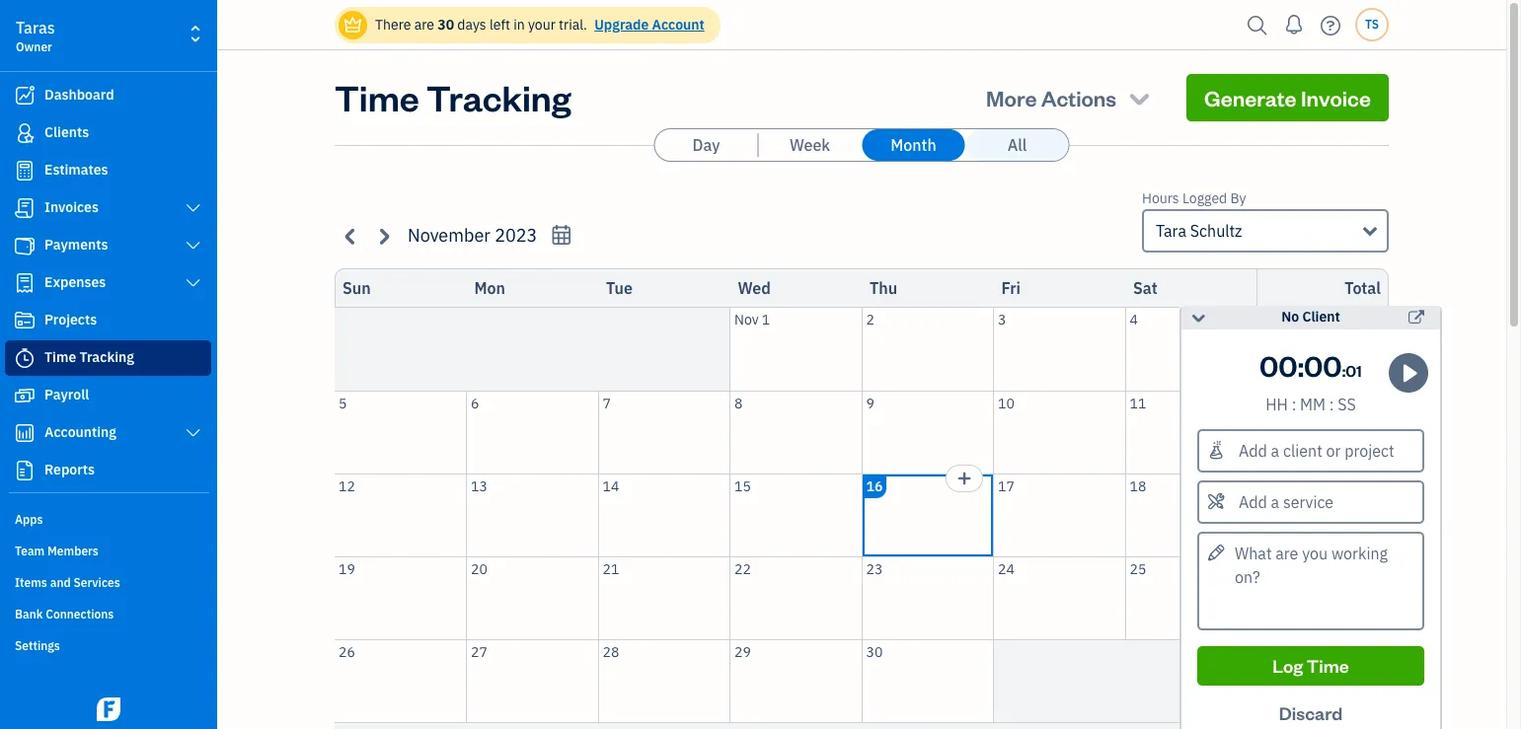 Task type: describe. For each thing, give the bounding box(es) containing it.
time tracking link
[[5, 341, 211, 376]]

accounting
[[44, 423, 116, 441]]

notifications image
[[1278, 5, 1310, 44]]

open in new window image
[[1409, 306, 1424, 330]]

apps link
[[5, 504, 211, 534]]

invoice image
[[13, 198, 37, 218]]

log
[[1273, 654, 1303, 677]]

clients
[[44, 123, 89, 141]]

in
[[514, 16, 525, 34]]

1 for nov 1
[[762, 311, 770, 329]]

24
[[998, 560, 1015, 578]]

ts
[[1365, 17, 1379, 32]]

— for nov 26 - 30 —
[[1369, 670, 1381, 690]]

2 button
[[862, 308, 993, 390]]

payroll
[[44, 386, 89, 404]]

estimates link
[[5, 153, 211, 189]]

26 inside button
[[339, 643, 355, 661]]

: left ss on the right bottom
[[1330, 395, 1334, 415]]

trial.
[[559, 16, 587, 34]]

tracking inside the main element
[[79, 348, 134, 366]]

search image
[[1242, 10, 1273, 40]]

time tracking inside the main element
[[44, 348, 134, 366]]

dashboard image
[[13, 86, 37, 106]]

0 horizontal spatial 30
[[438, 16, 454, 34]]

month
[[891, 135, 937, 155]]

30 inside nov 26 - 30 —
[[1364, 643, 1381, 661]]

chevrondown image
[[1126, 84, 1153, 112]]

28
[[603, 643, 619, 661]]

settings
[[15, 639, 60, 653]]

bank connections
[[15, 607, 114, 622]]

time inside the main element
[[44, 348, 76, 366]]

nov 26 - 30 —
[[1308, 643, 1381, 690]]

go to help image
[[1315, 10, 1346, 40]]

20
[[471, 560, 487, 578]]

20 button
[[467, 557, 598, 639]]

2
[[866, 311, 875, 329]]

dashboard
[[44, 86, 114, 104]]

26 inside nov 26 - 30 —
[[1336, 643, 1352, 661]]

27
[[471, 643, 487, 661]]

client image
[[13, 123, 37, 143]]

invoices link
[[5, 191, 211, 226]]

and
[[50, 576, 71, 590]]

19 button
[[335, 557, 466, 639]]

actions
[[1041, 84, 1117, 112]]

bank connections link
[[5, 599, 211, 629]]

10 button
[[994, 391, 1125, 473]]

22 button
[[730, 557, 861, 639]]

payments
[[44, 236, 108, 254]]

27 button
[[467, 640, 598, 723]]

9 button
[[862, 391, 993, 473]]

crown image
[[343, 14, 363, 35]]

invoices
[[44, 198, 99, 216]]

nov for 30
[[1308, 643, 1333, 661]]

taras
[[16, 18, 55, 38]]

sun
[[343, 278, 371, 298]]

members
[[47, 544, 99, 559]]

projects link
[[5, 303, 211, 339]]

nov 1
[[734, 311, 770, 329]]

- for 30
[[1356, 643, 1361, 661]]

account
[[652, 16, 705, 34]]

november
[[408, 224, 491, 247]]

hh
[[1266, 395, 1288, 415]]

9
[[866, 394, 875, 412]]

nov 19 - 25
[[1308, 560, 1381, 578]]

clients link
[[5, 115, 211, 151]]

29 button
[[730, 640, 861, 723]]

chevron large down image for expenses
[[184, 275, 202, 291]]

2 00 from the left
[[1304, 346, 1342, 384]]

25 inside 25 'button'
[[1130, 560, 1146, 578]]

apps
[[15, 512, 43, 527]]

3 button
[[994, 308, 1125, 390]]

taras owner
[[16, 18, 55, 54]]

29
[[734, 643, 751, 661]]

main element
[[0, 0, 267, 730]]

chevron large down image for payments
[[184, 238, 202, 254]]

chart image
[[13, 423, 37, 443]]

nov 1 button
[[730, 308, 861, 390]]

19 inside 'button'
[[339, 560, 355, 578]]

upgrade account link
[[591, 16, 705, 34]]

project image
[[13, 311, 37, 331]]

expense image
[[13, 273, 37, 293]]

25 button
[[1126, 557, 1257, 639]]

payroll link
[[5, 378, 211, 414]]

— for nov 12 - 18 —
[[1369, 504, 1381, 524]]

- for 4
[[1364, 311, 1369, 329]]

total
[[1345, 278, 1381, 298]]

23 button
[[862, 557, 993, 639]]

24 button
[[994, 557, 1125, 639]]

11 button
[[1126, 391, 1257, 473]]

17 button
[[994, 474, 1125, 556]]

log time button
[[1197, 647, 1424, 686]]

tue
[[606, 278, 633, 298]]

thu
[[870, 278, 897, 298]]

4 button
[[1126, 308, 1257, 390]]

there
[[375, 16, 411, 34]]

more actions button
[[968, 74, 1171, 121]]

tara
[[1156, 221, 1186, 241]]

What are you working on? text field
[[1197, 532, 1424, 631]]

team
[[15, 544, 45, 559]]

freshbooks image
[[93, 698, 124, 722]]

2 4 from the left
[[1373, 311, 1381, 329]]

client
[[1303, 308, 1340, 326]]

2 19 from the left
[[1336, 560, 1352, 578]]

11
[[1130, 394, 1146, 412]]

28 button
[[599, 640, 730, 723]]

no
[[1282, 308, 1299, 326]]



Task type: vqa. For each thing, say whether or not it's contained in the screenshot.
outstanding in the Know exactly where your client stands with any outstanding invoices.
no



Task type: locate. For each thing, give the bounding box(es) containing it.
nov inside button
[[734, 311, 759, 329]]

1 12 from the left
[[339, 477, 355, 495]]

— inside nov 26 - 30 —
[[1369, 670, 1381, 690]]

30 right log time
[[1364, 643, 1381, 661]]

week link
[[759, 129, 861, 161]]

2 1 from the left
[[1352, 311, 1361, 329]]

nov inside nov 5 - —
[[1317, 394, 1341, 412]]

2023
[[495, 224, 537, 247]]

00 left '01'
[[1304, 346, 1342, 384]]

1 vertical spatial time tracking
[[44, 348, 134, 366]]

no client
[[1282, 308, 1340, 326]]

5 inside nov 5 - —
[[1344, 394, 1352, 412]]

items and services
[[15, 576, 120, 590]]

days
[[457, 16, 486, 34]]

nov
[[734, 311, 759, 329], [1325, 311, 1349, 329], [1317, 394, 1341, 412], [1308, 477, 1333, 495], [1308, 560, 1333, 578], [1308, 643, 1333, 661]]

Add a service text field
[[1199, 483, 1422, 522]]

- down nov 12 - 18 — on the right of the page
[[1356, 560, 1361, 578]]

there are 30 days left in your trial. upgrade account
[[375, 16, 705, 34]]

1 25 from the left
[[1130, 560, 1146, 578]]

1 horizontal spatial 18
[[1364, 477, 1381, 495]]

— inside nov 5 - —
[[1369, 421, 1381, 441]]

1 horizontal spatial tracking
[[426, 74, 571, 120]]

month link
[[862, 129, 965, 161]]

2 26 from the left
[[1336, 643, 1352, 661]]

2 12 from the left
[[1336, 477, 1352, 495]]

previous month image
[[340, 225, 362, 247]]

1 vertical spatial time
[[44, 348, 76, 366]]

discard
[[1279, 702, 1343, 725]]

4 down total
[[1373, 311, 1381, 329]]

tara schultz button
[[1142, 209, 1389, 253]]

: right hh
[[1292, 395, 1296, 415]]

settings link
[[5, 631, 211, 660]]

0 vertical spatial —
[[1369, 421, 1381, 441]]

: inside 00 : 00 : 01
[[1342, 360, 1346, 381]]

19 down nov 12 - 18 — on the right of the page
[[1336, 560, 1352, 578]]

time tracking down days
[[335, 74, 571, 120]]

time right "timer" icon
[[44, 348, 76, 366]]

18 down add a client or project "text box"
[[1364, 477, 1381, 495]]

report image
[[13, 461, 37, 481]]

12 down 5 button
[[339, 477, 355, 495]]

chevron large down image down payments link
[[184, 275, 202, 291]]

17
[[998, 477, 1015, 495]]

0 horizontal spatial 18
[[1130, 477, 1146, 495]]

4 inside 'button'
[[1130, 311, 1138, 329]]

1 19 from the left
[[339, 560, 355, 578]]

2 vertical spatial chevron large down image
[[184, 275, 202, 291]]

1 horizontal spatial time
[[335, 74, 419, 120]]

12 down add a client or project "text box"
[[1336, 477, 1352, 495]]

- inside nov 5 - —
[[1356, 394, 1361, 412]]

21
[[603, 560, 619, 578]]

timer image
[[13, 348, 37, 368]]

nov inside nov 26 - 30 —
[[1308, 643, 1333, 661]]

chevron large down image up payments link
[[184, 200, 202, 216]]

26 right log
[[1336, 643, 1352, 661]]

items and services link
[[5, 568, 211, 597]]

25 down 18 button
[[1130, 560, 1146, 578]]

2 5 from the left
[[1344, 394, 1352, 412]]

— inside nov 12 - 18 —
[[1369, 504, 1381, 524]]

november 2023
[[408, 224, 537, 247]]

upgrade
[[594, 16, 649, 34]]

2 25 from the left
[[1364, 560, 1381, 578]]

sat
[[1133, 278, 1158, 298]]

1 horizontal spatial 26
[[1336, 643, 1352, 661]]

1 horizontal spatial 25
[[1364, 560, 1381, 578]]

week
[[790, 135, 830, 155]]

choose a date image
[[550, 224, 573, 247]]

reports link
[[5, 453, 211, 489]]

: up ss on the right bottom
[[1342, 360, 1346, 381]]

1 for nov 1 - 4
[[1352, 311, 1361, 329]]

payments link
[[5, 228, 211, 264]]

expenses link
[[5, 266, 211, 301]]

1 00 from the left
[[1260, 346, 1298, 384]]

- down add a client or project "text box"
[[1356, 477, 1361, 495]]

nov for 25
[[1308, 560, 1333, 578]]

00 up hh
[[1260, 346, 1298, 384]]

2 chevron large down image from the top
[[184, 238, 202, 254]]

- down total
[[1364, 311, 1369, 329]]

money image
[[13, 386, 37, 406]]

15 button
[[730, 474, 861, 556]]

nov for 18
[[1308, 477, 1333, 495]]

2 18 from the left
[[1364, 477, 1381, 495]]

2 vertical spatial time
[[1307, 654, 1349, 677]]

0 horizontal spatial time tracking
[[44, 348, 134, 366]]

chevron large down image inside invoices link
[[184, 200, 202, 216]]

1 horizontal spatial 5
[[1344, 394, 1352, 412]]

expenses
[[44, 273, 106, 291]]

generate invoice button
[[1187, 74, 1389, 121]]

1 4 from the left
[[1130, 311, 1138, 329]]

2 horizontal spatial time
[[1307, 654, 1349, 677]]

chevron large down image for invoices
[[184, 200, 202, 216]]

1 1 from the left
[[762, 311, 770, 329]]

30 down the 23 'button'
[[866, 643, 883, 661]]

6 button
[[467, 391, 598, 473]]

collapse timer details image
[[1190, 306, 1208, 330]]

1 vertical spatial chevron large down image
[[184, 238, 202, 254]]

payment image
[[13, 236, 37, 256]]

1 horizontal spatial 19
[[1336, 560, 1352, 578]]

3 chevron large down image from the top
[[184, 275, 202, 291]]

10
[[998, 394, 1015, 412]]

3 — from the top
[[1369, 670, 1381, 690]]

1 horizontal spatial 12
[[1336, 477, 1352, 495]]

1 5 from the left
[[339, 394, 347, 412]]

21 button
[[599, 557, 730, 639]]

2 — from the top
[[1369, 504, 1381, 524]]

1 chevron large down image from the top
[[184, 200, 202, 216]]

left
[[490, 16, 510, 34]]

time right log
[[1307, 654, 1349, 677]]

01
[[1346, 360, 1362, 381]]

nov 12 - 18 —
[[1308, 477, 1381, 524]]

12 inside 12 "button"
[[339, 477, 355, 495]]

0 vertical spatial time
[[335, 74, 419, 120]]

0 horizontal spatial time
[[44, 348, 76, 366]]

day
[[693, 135, 720, 155]]

chevron large down image inside payments link
[[184, 238, 202, 254]]

tracking down 'projects' "link"
[[79, 348, 134, 366]]

7
[[603, 394, 611, 412]]

0 horizontal spatial 00
[[1260, 346, 1298, 384]]

time inside button
[[1307, 654, 1349, 677]]

- inside nov 12 - 18 —
[[1356, 477, 1361, 495]]

1 horizontal spatial 1
[[1352, 311, 1361, 329]]

1 18 from the left
[[1130, 477, 1146, 495]]

- for —
[[1356, 394, 1361, 412]]

0 vertical spatial tracking
[[426, 74, 571, 120]]

all link
[[966, 129, 1069, 161]]

18 button
[[1126, 474, 1257, 556]]

3
[[998, 311, 1006, 329]]

1
[[762, 311, 770, 329], [1352, 311, 1361, 329]]

0 horizontal spatial tracking
[[79, 348, 134, 366]]

1 vertical spatial tracking
[[79, 348, 134, 366]]

2 vertical spatial —
[[1369, 670, 1381, 690]]

time tracking
[[335, 74, 571, 120], [44, 348, 134, 366]]

1 inside button
[[762, 311, 770, 329]]

5 inside button
[[339, 394, 347, 412]]

16
[[866, 477, 883, 495]]

0 horizontal spatial 12
[[339, 477, 355, 495]]

18 inside button
[[1130, 477, 1146, 495]]

25
[[1130, 560, 1146, 578], [1364, 560, 1381, 578]]

30 inside "button"
[[866, 643, 883, 661]]

1 horizontal spatial 4
[[1373, 311, 1381, 329]]

generate invoice
[[1204, 84, 1371, 112]]

items
[[15, 576, 47, 590]]

time tracking down 'projects' "link"
[[44, 348, 134, 366]]

0 horizontal spatial 26
[[339, 643, 355, 661]]

0 horizontal spatial 19
[[339, 560, 355, 578]]

0 vertical spatial time tracking
[[335, 74, 571, 120]]

tracking down left
[[426, 74, 571, 120]]

- for 18
[[1356, 477, 1361, 495]]

13
[[471, 477, 487, 495]]

5 button
[[335, 391, 466, 473]]

dashboard link
[[5, 78, 211, 114]]

next month image
[[372, 225, 395, 247]]

8
[[734, 394, 743, 412]]

30 right are
[[438, 16, 454, 34]]

4 down sat
[[1130, 311, 1138, 329]]

18 inside nov 12 - 18 —
[[1364, 477, 1381, 495]]

chevron large down image
[[184, 425, 202, 441]]

mm
[[1300, 395, 1326, 415]]

team members link
[[5, 536, 211, 566]]

your
[[528, 16, 556, 34]]

12 button
[[335, 474, 466, 556]]

add a time entry image
[[956, 466, 972, 490]]

-
[[1364, 311, 1369, 329], [1356, 394, 1361, 412], [1356, 477, 1361, 495], [1356, 560, 1361, 578], [1356, 643, 1361, 661]]

1 vertical spatial —
[[1369, 504, 1381, 524]]

25 down nov 12 - 18 — on the right of the page
[[1364, 560, 1381, 578]]

0 horizontal spatial 4
[[1130, 311, 1138, 329]]

resume timer image
[[1396, 362, 1423, 385]]

1 — from the top
[[1369, 421, 1381, 441]]

0 horizontal spatial 25
[[1130, 560, 1146, 578]]

nov inside nov 12 - 18 —
[[1308, 477, 1333, 495]]

1 horizontal spatial 30
[[866, 643, 883, 661]]

0 horizontal spatial 5
[[339, 394, 347, 412]]

are
[[414, 16, 434, 34]]

nov for 4
[[1325, 311, 1349, 329]]

- for 25
[[1356, 560, 1361, 578]]

ts button
[[1355, 8, 1389, 41]]

nov 5 - —
[[1317, 394, 1381, 441]]

1 horizontal spatial time tracking
[[335, 74, 571, 120]]

more actions
[[986, 84, 1117, 112]]

14
[[603, 477, 619, 495]]

22
[[734, 560, 751, 578]]

- right log time
[[1356, 643, 1361, 661]]

- down '01'
[[1356, 394, 1361, 412]]

0 vertical spatial chevron large down image
[[184, 200, 202, 216]]

6
[[471, 394, 479, 412]]

13 button
[[467, 474, 598, 556]]

hours
[[1142, 190, 1179, 207]]

estimate image
[[13, 161, 37, 181]]

wed
[[738, 278, 771, 298]]

2 horizontal spatial 30
[[1364, 643, 1381, 661]]

0 horizontal spatial 1
[[762, 311, 770, 329]]

19 down 12 "button"
[[339, 560, 355, 578]]

26 down 19 'button'
[[339, 643, 355, 661]]

log time
[[1273, 654, 1349, 677]]

tara schultz
[[1156, 221, 1242, 241]]

00
[[1260, 346, 1298, 384], [1304, 346, 1342, 384]]

12 inside nov 12 - 18 —
[[1336, 477, 1352, 495]]

1 down total
[[1352, 311, 1361, 329]]

1 horizontal spatial 00
[[1304, 346, 1342, 384]]

nov for —
[[1317, 394, 1341, 412]]

1 down wed
[[762, 311, 770, 329]]

chevron large down image
[[184, 200, 202, 216], [184, 238, 202, 254], [184, 275, 202, 291]]

18 down the 11 button
[[1130, 477, 1146, 495]]

hh : mm : ss
[[1266, 395, 1356, 415]]

8 button
[[730, 391, 861, 473]]

logged
[[1183, 190, 1227, 207]]

time down there
[[335, 74, 419, 120]]

1 26 from the left
[[339, 643, 355, 661]]

- inside nov 26 - 30 —
[[1356, 643, 1361, 661]]

nov 1 - 4
[[1325, 311, 1381, 329]]

ss
[[1338, 395, 1356, 415]]

12
[[339, 477, 355, 495], [1336, 477, 1352, 495]]

00 : 00 : 01
[[1260, 346, 1362, 384]]

: up "hh : mm : ss"
[[1298, 346, 1304, 384]]

invoice
[[1301, 84, 1371, 112]]

Add a client or project text field
[[1199, 431, 1422, 471]]

hours logged by
[[1142, 190, 1246, 207]]

26 button
[[335, 640, 466, 723]]

chevron large down image up expenses link
[[184, 238, 202, 254]]



